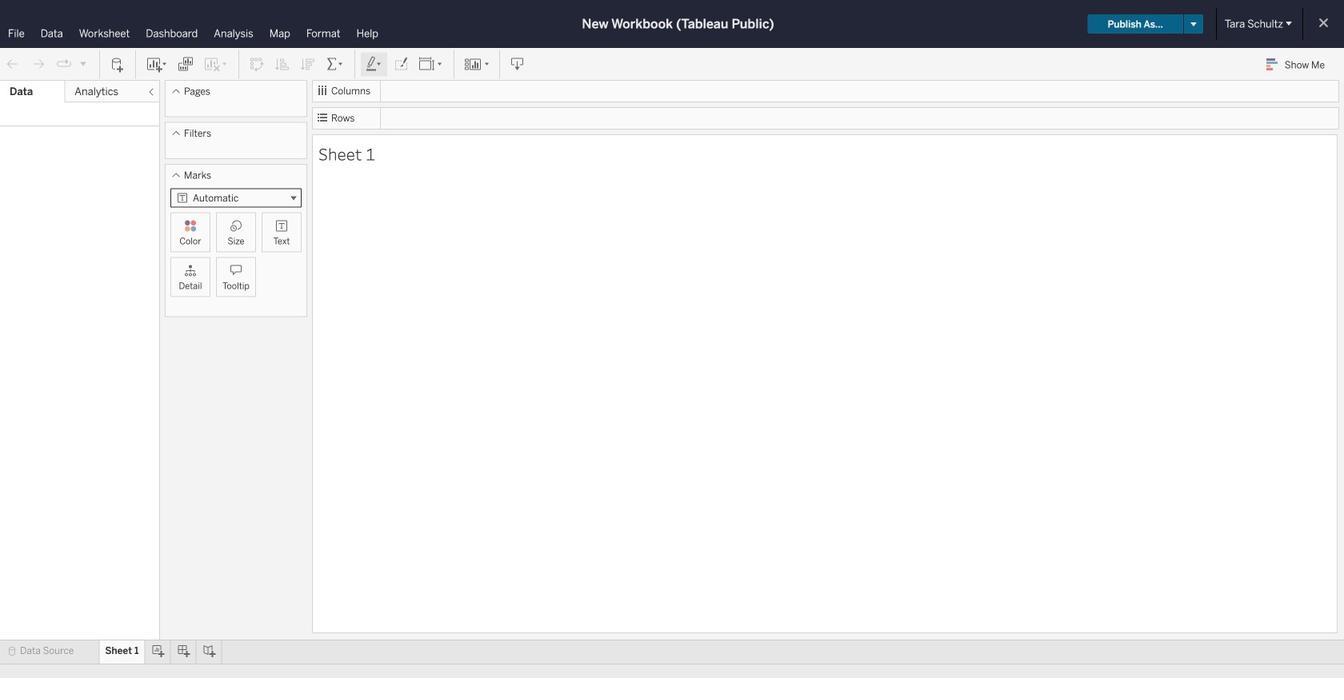 Task type: describe. For each thing, give the bounding box(es) containing it.
sort descending image
[[300, 56, 316, 72]]

close image
[[1221, 46, 1236, 62]]

clear sheet image
[[203, 56, 229, 72]]

new data source image
[[110, 56, 126, 72]]

download image
[[510, 56, 526, 72]]



Task type: locate. For each thing, give the bounding box(es) containing it.
sort ascending image
[[275, 56, 291, 72]]

replay animation image right the redo image
[[56, 56, 72, 72]]

collapse image
[[146, 87, 156, 97]]

new worksheet image
[[146, 56, 168, 72]]

swap rows and columns image
[[249, 56, 265, 72]]

show/hide cards image
[[464, 56, 490, 72]]

undo image
[[5, 56, 21, 72]]

highlight image
[[365, 56, 383, 72]]

replay animation image
[[56, 56, 72, 72], [78, 59, 88, 68]]

totals image
[[326, 56, 345, 72]]

duplicate image
[[178, 56, 194, 72]]

1 horizontal spatial replay animation image
[[78, 59, 88, 68]]

format workbook image
[[393, 56, 409, 72]]

redo image
[[30, 56, 46, 72]]

0 horizontal spatial replay animation image
[[56, 56, 72, 72]]

fit image
[[419, 56, 444, 72]]

replay animation image left new data source image
[[78, 59, 88, 68]]



Task type: vqa. For each thing, say whether or not it's contained in the screenshot.
2nd "Add Favorite" button
no



